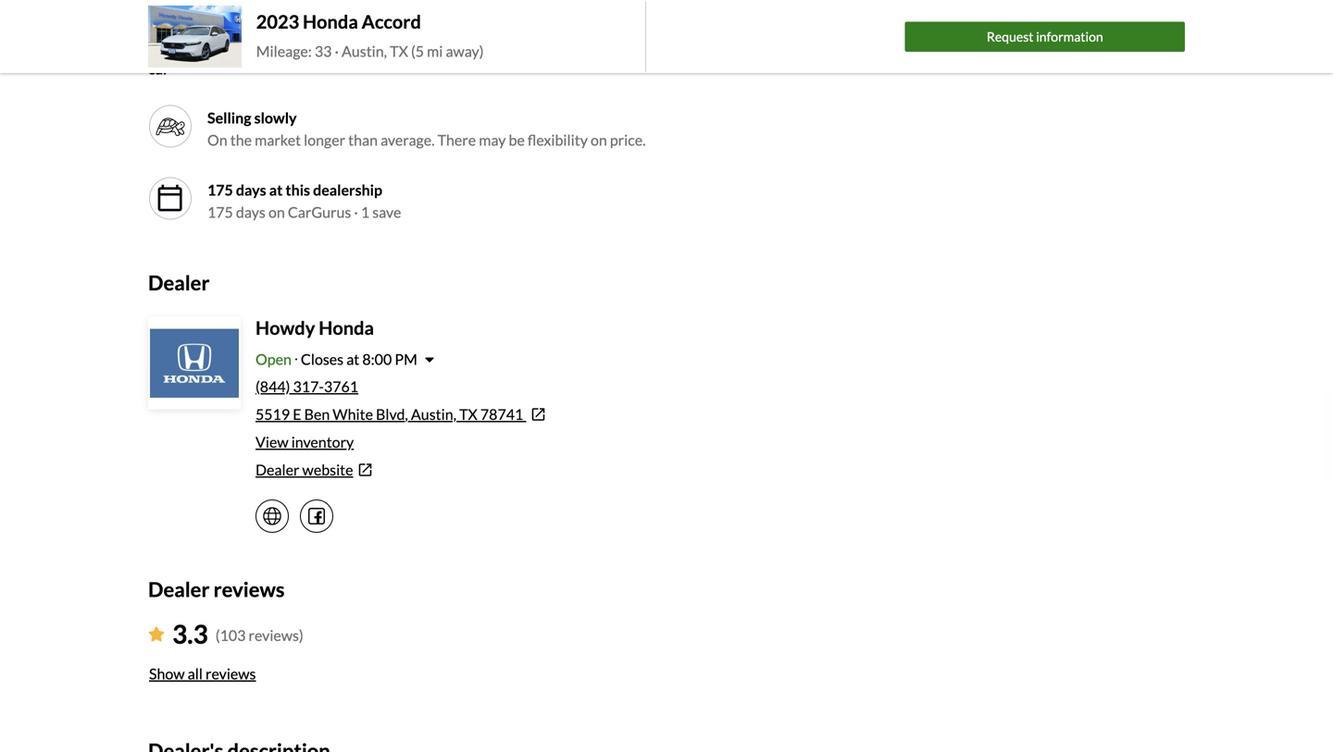 Task type: describe. For each thing, give the bounding box(es) containing it.
msrp
[[686, 0, 727, 11]]

dealer for dealer reviews
[[148, 578, 210, 602]]

dealer website
[[256, 461, 353, 479]]

view inventory link
[[256, 433, 354, 452]]

for inside regulations cargurus is unable to show the exact imv or price history for this car
[[705, 37, 725, 55]]

honda for howdy
[[319, 317, 374, 339]]

exact
[[531, 37, 567, 55]]

texas department of motor vehicle link
[[148, 15, 732, 55]]

closes
[[301, 351, 344, 369]]

howdy honda link
[[256, 317, 374, 339]]

austin, for accord
[[342, 42, 387, 60]]

the msrp of this vehicle is $30,610.
[[148, 0, 744, 33]]

the inside selling slowly on the market longer than average. there may be flexibility on price.
[[230, 131, 252, 149]]

78741
[[480, 406, 523, 424]]

pm
[[395, 351, 417, 369]]

(844) 317-3761
[[256, 378, 358, 396]]

dealer
[[381, 15, 423, 33]]

this for the msrp of this vehicle is $30,610.
[[148, 15, 173, 33]]

pricing
[[448, 15, 494, 33]]

selling slowly image
[[148, 104, 193, 148]]

reviews)
[[249, 627, 304, 645]]

selling
[[207, 109, 251, 127]]

there
[[438, 131, 476, 149]]

vehicle
[[176, 15, 223, 33]]

is inside regulations cargurus is unable to show the exact imv or price history for this car
[[390, 37, 400, 55]]

(844) 317-3761 link
[[256, 378, 358, 396]]

selling slowly image
[[156, 111, 185, 141]]

selling slowly on the market longer than average. there may be flexibility on price.
[[207, 109, 646, 149]]

2023 honda accord mileage: 33 · austin, tx (5 mi away)
[[256, 11, 484, 60]]

away)
[[446, 42, 484, 60]]

price
[[619, 37, 652, 55]]

175 days at this dealership 175 days on cargurus · 1 save
[[207, 181, 401, 221]]

5519 e ben white blvd , austin, tx 78741
[[256, 406, 523, 424]]

the inside regulations cargurus is unable to show the exact imv or price history for this car
[[506, 37, 528, 55]]

on inside selling slowly on the market longer than average. there may be flexibility on price.
[[591, 131, 607, 149]]

8:00
[[362, 351, 392, 369]]

price.
[[610, 131, 646, 149]]

request information button
[[905, 22, 1185, 52]]

is inside the msrp of this vehicle is $30,610.
[[226, 15, 236, 33]]

2023
[[256, 11, 299, 33]]

2 days from the top
[[236, 203, 266, 221]]

$30,610.
[[239, 15, 297, 33]]

mi
[[427, 42, 443, 60]]

of for texas department of motor vehicle
[[719, 15, 732, 33]]

all
[[188, 665, 203, 683]]

the
[[658, 0, 684, 11]]

motor
[[148, 37, 191, 55]]

show all reviews button
[[148, 654, 257, 695]]

5519
[[256, 406, 290, 424]]

tx for accord
[[390, 42, 408, 60]]

(844)
[[256, 378, 290, 396]]

show all reviews
[[149, 665, 256, 683]]

request
[[987, 29, 1034, 44]]

vehicle
[[193, 37, 242, 55]]

contact the dealer for pricing details.
[[300, 15, 544, 33]]

· inside 175 days at this dealership 175 days on cargurus · 1 save
[[354, 203, 358, 221]]

car
[[148, 60, 169, 78]]

information
[[1036, 29, 1103, 44]]

1 horizontal spatial the
[[356, 15, 378, 33]]

department
[[634, 15, 716, 33]]

view
[[256, 433, 289, 452]]

texas
[[595, 15, 632, 33]]

mileage:
[[256, 42, 312, 60]]

caret down image
[[425, 352, 434, 367]]

unable
[[403, 37, 448, 55]]

accord
[[362, 11, 421, 33]]

this inside regulations cargurus is unable to show the exact imv or price history for this car
[[727, 37, 752, 55]]

show
[[468, 37, 503, 55]]

reviews inside button
[[206, 665, 256, 683]]

contact
[[300, 15, 353, 33]]

view inventory
[[256, 433, 354, 452]]

show
[[149, 665, 185, 683]]

or
[[601, 37, 616, 55]]



Task type: vqa. For each thing, say whether or not it's contained in the screenshot.
Car
yes



Task type: locate. For each thing, give the bounding box(es) containing it.
for up unable
[[426, 15, 445, 33]]

at for 8:00
[[346, 351, 359, 369]]

1 vertical spatial days
[[236, 203, 266, 221]]

open
[[256, 351, 292, 369]]

at
[[269, 181, 283, 199], [346, 351, 359, 369]]

tx
[[390, 42, 408, 60], [459, 406, 478, 424]]

0 vertical spatial of
[[730, 0, 744, 11]]

slowly
[[254, 109, 297, 127]]

market
[[255, 131, 301, 149]]

this
[[148, 15, 173, 33], [727, 37, 752, 55], [286, 181, 310, 199]]

regulations cargurus is unable to show the exact imv or price history for this car
[[148, 37, 752, 78]]

website
[[302, 461, 353, 479]]

3.3 (103 reviews)
[[172, 619, 304, 650]]

0 horizontal spatial ·
[[335, 42, 339, 60]]

the down details.
[[506, 37, 528, 55]]

0 vertical spatial is
[[226, 15, 236, 33]]

save
[[372, 203, 401, 221]]

0 vertical spatial ·
[[335, 42, 339, 60]]

0 horizontal spatial tx
[[390, 42, 408, 60]]

1 horizontal spatial at
[[346, 351, 359, 369]]

cargurus inside 175 days at this dealership 175 days on cargurus · 1 save
[[288, 203, 351, 221]]

1 vertical spatial of
[[719, 15, 732, 33]]

details.
[[497, 15, 544, 33]]

0 vertical spatial austin,
[[342, 42, 387, 60]]

(5
[[411, 42, 424, 60]]

at down market
[[269, 181, 283, 199]]

1 vertical spatial tx
[[459, 406, 478, 424]]

0 vertical spatial honda
[[303, 11, 358, 33]]

imv
[[570, 37, 599, 55]]

dealer up the howdy honda image
[[148, 271, 210, 295]]

dealer
[[148, 271, 210, 295], [256, 461, 299, 479], [148, 578, 210, 602]]

howdy honda
[[256, 317, 374, 339]]

austin, for ben
[[411, 406, 456, 424]]

cargurus down "contact"
[[323, 37, 387, 55]]

(103
[[216, 627, 246, 645]]

reviews up 3.3 (103 reviews) on the left bottom of page
[[214, 578, 285, 602]]

the
[[356, 15, 378, 33], [506, 37, 528, 55], [230, 131, 252, 149]]

on left price. at the left top of the page
[[591, 131, 607, 149]]

1 vertical spatial for
[[705, 37, 725, 55]]

of inside the texas department of motor vehicle
[[719, 15, 732, 33]]

dealer down view
[[256, 461, 299, 479]]

175 days at this dealership image
[[148, 176, 193, 221], [156, 184, 185, 213]]

honda up 33
[[303, 11, 358, 33]]

be
[[509, 131, 525, 149]]

1 horizontal spatial on
[[591, 131, 607, 149]]

this up motor
[[148, 15, 173, 33]]

0 vertical spatial the
[[356, 15, 378, 33]]

than
[[348, 131, 378, 149]]

cargurus
[[323, 37, 387, 55], [288, 203, 351, 221]]

0 horizontal spatial for
[[426, 15, 445, 33]]

1 vertical spatial austin,
[[411, 406, 456, 424]]

e
[[293, 406, 301, 424]]

0 vertical spatial days
[[236, 181, 266, 199]]

0 vertical spatial 175
[[207, 181, 233, 199]]

for right history
[[705, 37, 725, 55]]

texas department of motor vehicle
[[148, 15, 732, 55]]

longer
[[304, 131, 345, 149]]

of for the msrp of this vehicle is $30,610.
[[730, 0, 744, 11]]

0 horizontal spatial on
[[268, 203, 285, 221]]

3.3
[[172, 619, 208, 650]]

inventory
[[291, 433, 354, 452]]

0 horizontal spatial austin,
[[342, 42, 387, 60]]

2 horizontal spatial this
[[727, 37, 752, 55]]

2 175 from the top
[[207, 203, 233, 221]]

austin,
[[342, 42, 387, 60], [411, 406, 456, 424]]

austin, right ,
[[411, 406, 456, 424]]

0 vertical spatial this
[[148, 15, 173, 33]]

howdy honda image
[[150, 319, 239, 408]]

0 horizontal spatial the
[[230, 131, 252, 149]]

2 vertical spatial this
[[286, 181, 310, 199]]

1 vertical spatial is
[[390, 37, 400, 55]]

1 vertical spatial dealer
[[256, 461, 299, 479]]

1 vertical spatial 175
[[207, 203, 233, 221]]

honda
[[303, 11, 358, 33], [319, 317, 374, 339]]

honda inside the 2023 honda accord mileage: 33 · austin, tx (5 mi away)
[[303, 11, 358, 33]]

ben
[[304, 406, 330, 424]]

the left dealer
[[356, 15, 378, 33]]

austin, down the accord
[[342, 42, 387, 60]]

on
[[591, 131, 607, 149], [268, 203, 285, 221]]

1 vertical spatial cargurus
[[288, 203, 351, 221]]

1 vertical spatial at
[[346, 351, 359, 369]]

tx left 78741
[[459, 406, 478, 424]]

0 vertical spatial cargurus
[[323, 37, 387, 55]]

reviews right the all
[[206, 665, 256, 683]]

1 horizontal spatial ·
[[354, 203, 358, 221]]

blvd
[[376, 406, 405, 424]]

request information
[[987, 29, 1103, 44]]

howdy
[[256, 317, 315, 339]]

,
[[405, 406, 408, 424]]

flexibility
[[528, 131, 588, 149]]

0 vertical spatial at
[[269, 181, 283, 199]]

is left (5
[[390, 37, 400, 55]]

2 vertical spatial dealer
[[148, 578, 210, 602]]

white
[[333, 406, 373, 424]]

1 vertical spatial ·
[[354, 203, 358, 221]]

of
[[730, 0, 744, 11], [719, 15, 732, 33]]

for
[[426, 15, 445, 33], [705, 37, 725, 55]]

dealer up 3.3
[[148, 578, 210, 602]]

may
[[479, 131, 506, 149]]

at inside 175 days at this dealership 175 days on cargurus · 1 save
[[269, 181, 283, 199]]

1 vertical spatial this
[[727, 37, 752, 55]]

0 vertical spatial tx
[[390, 42, 408, 60]]

on down market
[[268, 203, 285, 221]]

tx inside the 2023 honda accord mileage: 33 · austin, tx (5 mi away)
[[390, 42, 408, 60]]

this for 175 days at this dealership 175 days on cargurus · 1 save
[[286, 181, 310, 199]]

of right 'msrp'
[[730, 0, 744, 11]]

317-
[[293, 378, 324, 396]]

dealership
[[313, 181, 382, 199]]

on
[[207, 131, 227, 149]]

the right on
[[230, 131, 252, 149]]

honda up 'open closes at 8:00 pm'
[[319, 317, 374, 339]]

1 vertical spatial honda
[[319, 317, 374, 339]]

33
[[315, 42, 332, 60]]

is up vehicle
[[226, 15, 236, 33]]

2 vertical spatial the
[[230, 131, 252, 149]]

at left "8:00"
[[346, 351, 359, 369]]

cargurus inside regulations cargurus is unable to show the exact imv or price history for this car
[[323, 37, 387, 55]]

1 horizontal spatial is
[[390, 37, 400, 55]]

at for this
[[269, 181, 283, 199]]

· right 33
[[335, 42, 339, 60]]

0 horizontal spatial this
[[148, 15, 173, 33]]

to
[[451, 37, 465, 55]]

austin, inside the 2023 honda accord mileage: 33 · austin, tx (5 mi away)
[[342, 42, 387, 60]]

open closes at 8:00 pm
[[256, 351, 417, 369]]

1 vertical spatial the
[[506, 37, 528, 55]]

1 175 from the top
[[207, 181, 233, 199]]

average.
[[381, 131, 435, 149]]

2023 honda accord image
[[148, 6, 241, 68]]

dealer reviews
[[148, 578, 285, 602]]

of inside the msrp of this vehicle is $30,610.
[[730, 0, 744, 11]]

honda for 2023
[[303, 11, 358, 33]]

cargurus down dealership
[[288, 203, 351, 221]]

tx for ben
[[459, 406, 478, 424]]

this inside the msrp of this vehicle is $30,610.
[[148, 15, 173, 33]]

1 horizontal spatial austin,
[[411, 406, 456, 424]]

this left dealership
[[286, 181, 310, 199]]

0 vertical spatial dealer
[[148, 271, 210, 295]]

· left 1
[[354, 203, 358, 221]]

3761
[[324, 378, 358, 396]]

0 vertical spatial for
[[426, 15, 445, 33]]

this right history
[[727, 37, 752, 55]]

of down 'msrp'
[[719, 15, 732, 33]]

star image
[[148, 627, 165, 642]]

regulations
[[245, 37, 320, 55]]

history
[[655, 37, 702, 55]]

1 horizontal spatial tx
[[459, 406, 478, 424]]

on inside 175 days at this dealership 175 days on cargurus · 1 save
[[268, 203, 285, 221]]

1
[[361, 203, 370, 221]]

this inside 175 days at this dealership 175 days on cargurus · 1 save
[[286, 181, 310, 199]]

dealer for dealer
[[148, 271, 210, 295]]

·
[[335, 42, 339, 60], [354, 203, 358, 221]]

0 horizontal spatial at
[[269, 181, 283, 199]]

0 vertical spatial reviews
[[214, 578, 285, 602]]

0 vertical spatial on
[[591, 131, 607, 149]]

0 horizontal spatial is
[[226, 15, 236, 33]]

days
[[236, 181, 266, 199], [236, 203, 266, 221]]

1 horizontal spatial this
[[286, 181, 310, 199]]

1 vertical spatial on
[[268, 203, 285, 221]]

is
[[226, 15, 236, 33], [390, 37, 400, 55]]

dealer website link
[[256, 459, 770, 482]]

dealer for dealer website
[[256, 461, 299, 479]]

1 vertical spatial reviews
[[206, 665, 256, 683]]

· inside the 2023 honda accord mileage: 33 · austin, tx (5 mi away)
[[335, 42, 339, 60]]

tx left (5
[[390, 42, 408, 60]]

1 days from the top
[[236, 181, 266, 199]]

1 horizontal spatial for
[[705, 37, 725, 55]]

2 horizontal spatial the
[[506, 37, 528, 55]]



